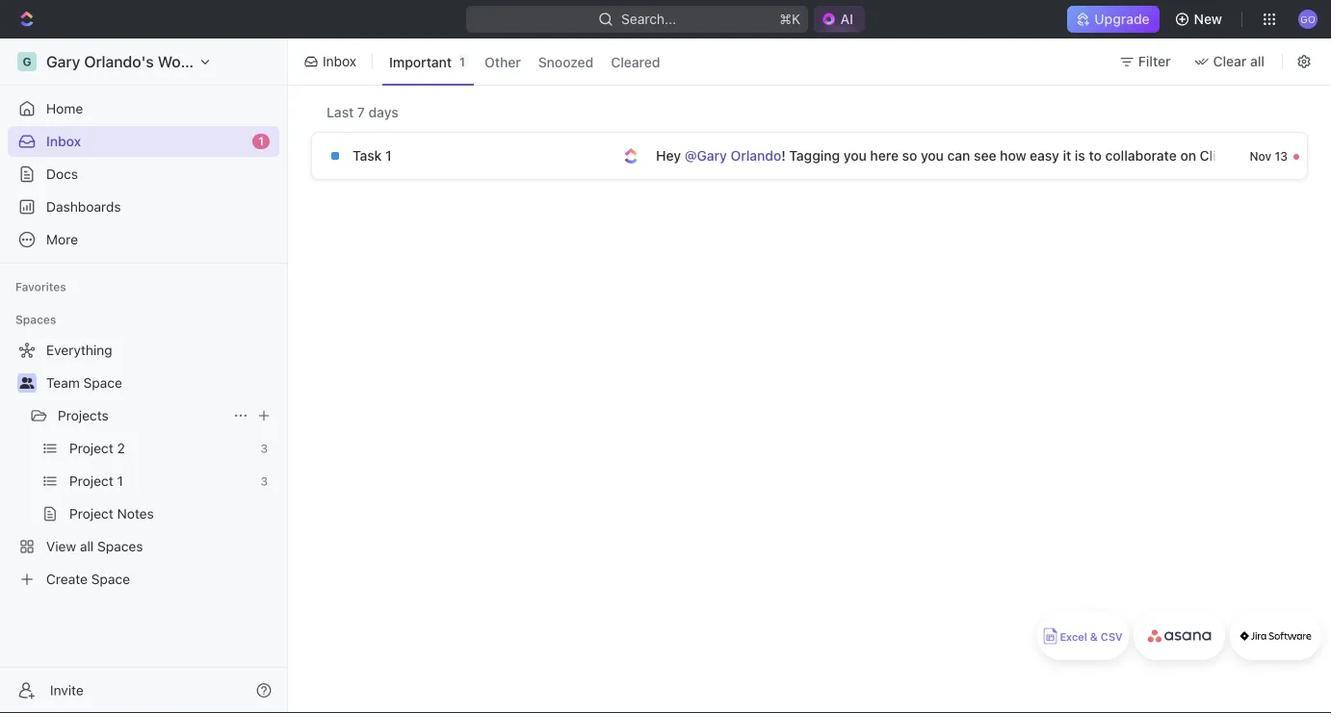 Task type: vqa. For each thing, say whether or not it's contained in the screenshot.
PROJECTS Link at the bottom left of the page
yes



Task type: locate. For each thing, give the bounding box(es) containing it.
nov 13
[[1250, 149, 1288, 163]]

projects link
[[58, 401, 225, 432]]

team space link
[[46, 368, 276, 399]]

excel
[[1060, 631, 1087, 644]]

0 vertical spatial 3
[[261, 442, 268, 456]]

tree containing everything
[[8, 335, 279, 595]]

1 vertical spatial spaces
[[97, 539, 143, 555]]

project 1 link
[[69, 466, 253, 497]]

new
[[1194, 11, 1222, 27]]

snoozed
[[538, 54, 594, 70]]

everything link
[[8, 335, 276, 366]]

2 project from the top
[[69, 473, 113, 489]]

tree
[[8, 335, 279, 595]]

0 vertical spatial space
[[83, 375, 122, 391]]

filter button
[[1112, 46, 1183, 77]]

&
[[1090, 631, 1098, 644]]

important
[[389, 54, 452, 70]]

cleared button
[[604, 46, 667, 77]]

⌘k
[[780, 11, 801, 27]]

project for project 1
[[69, 473, 113, 489]]

inbox down home
[[46, 133, 81, 149]]

project down project 2
[[69, 473, 113, 489]]

project 1
[[69, 473, 123, 489]]

snoozed button
[[532, 46, 600, 77]]

0 horizontal spatial spaces
[[15, 313, 56, 327]]

team space
[[46, 375, 122, 391]]

1 horizontal spatial spaces
[[97, 539, 143, 555]]

project
[[69, 441, 113, 457], [69, 473, 113, 489], [69, 506, 113, 522]]

all right view
[[80, 539, 94, 555]]

1 vertical spatial inbox
[[46, 133, 81, 149]]

invite
[[50, 683, 84, 699]]

0 horizontal spatial inbox
[[46, 133, 81, 149]]

project for project 2
[[69, 441, 113, 457]]

spaces down favorites button
[[15, 313, 56, 327]]

orlando's
[[84, 53, 154, 71]]

home link
[[8, 93, 279, 124]]

spaces
[[15, 313, 56, 327], [97, 539, 143, 555]]

3
[[261, 442, 268, 456], [261, 475, 268, 488]]

1 for project 1
[[117, 473, 123, 489]]

space up projects
[[83, 375, 122, 391]]

view
[[46, 539, 76, 555]]

3 for 2
[[261, 442, 268, 456]]

project notes
[[69, 506, 154, 522]]

excel & csv
[[1060, 631, 1123, 644]]

create
[[46, 572, 88, 588]]

project up view all spaces at the left bottom of the page
[[69, 506, 113, 522]]

1 vertical spatial 3
[[261, 475, 268, 488]]

0 vertical spatial project
[[69, 441, 113, 457]]

docs
[[46, 166, 78, 182]]

space down view all spaces at the left bottom of the page
[[91, 572, 130, 588]]

all
[[1250, 53, 1265, 69], [80, 539, 94, 555]]

project notes link
[[69, 499, 276, 530]]

clear all
[[1213, 53, 1265, 69]]

inbox
[[323, 53, 356, 69], [46, 133, 81, 149]]

inbox inside sidebar "navigation"
[[46, 133, 81, 149]]

all right the clear at top
[[1250, 53, 1265, 69]]

space for team space
[[83, 375, 122, 391]]

0 vertical spatial spaces
[[15, 313, 56, 327]]

1
[[460, 55, 465, 68], [258, 134, 264, 148], [385, 148, 392, 164], [117, 473, 123, 489]]

spaces down project notes
[[97, 539, 143, 555]]

tab list
[[379, 35, 671, 89]]

0 vertical spatial all
[[1250, 53, 1265, 69]]

1 vertical spatial all
[[80, 539, 94, 555]]

2 vertical spatial project
[[69, 506, 113, 522]]

project left 2
[[69, 441, 113, 457]]

0 horizontal spatial all
[[80, 539, 94, 555]]

2 3 from the top
[[261, 475, 268, 488]]

1 project from the top
[[69, 441, 113, 457]]

1 vertical spatial project
[[69, 473, 113, 489]]

0 vertical spatial inbox
[[323, 53, 356, 69]]

all inside "button"
[[1250, 53, 1265, 69]]

1 horizontal spatial all
[[1250, 53, 1265, 69]]

ai button
[[813, 6, 865, 33]]

1 inside important 1
[[460, 55, 465, 68]]

all for view
[[80, 539, 94, 555]]

1 3 from the top
[[261, 442, 268, 456]]

last
[[327, 105, 354, 120]]

last 7 days
[[327, 105, 398, 120]]

user group image
[[20, 378, 34, 389]]

excel & csv link
[[1038, 613, 1129, 661]]

view all spaces link
[[8, 532, 276, 563]]

tree inside sidebar "navigation"
[[8, 335, 279, 595]]

all inside tree
[[80, 539, 94, 555]]

1 vertical spatial space
[[91, 572, 130, 588]]

3 for 1
[[261, 475, 268, 488]]

favorites button
[[8, 276, 74, 299]]

filter
[[1139, 53, 1171, 69]]

gary
[[46, 53, 80, 71]]

1 inside tree
[[117, 473, 123, 489]]

inbox up last
[[323, 53, 356, 69]]

favorites
[[15, 280, 66, 294]]

3 project from the top
[[69, 506, 113, 522]]

space
[[83, 375, 122, 391], [91, 572, 130, 588]]

other
[[485, 54, 521, 70]]

days
[[369, 105, 398, 120]]

sidebar navigation
[[0, 39, 292, 714]]

dashboards
[[46, 199, 121, 215]]

dashboards link
[[8, 192, 279, 223]]



Task type: describe. For each thing, give the bounding box(es) containing it.
space for create space
[[91, 572, 130, 588]]

csv
[[1101, 631, 1123, 644]]

more
[[46, 232, 78, 248]]

create space link
[[8, 565, 276, 595]]

project 2
[[69, 441, 125, 457]]

all for clear
[[1250, 53, 1265, 69]]

1 for ‎task 1
[[385, 148, 392, 164]]

project 2 link
[[69, 434, 253, 464]]

more button
[[8, 224, 279, 255]]

workspace
[[158, 53, 238, 71]]

new button
[[1167, 4, 1234, 35]]

everything
[[46, 342, 112, 358]]

1 horizontal spatial inbox
[[323, 53, 356, 69]]

13
[[1275, 149, 1288, 163]]

upgrade link
[[1068, 6, 1160, 33]]

docs link
[[8, 159, 279, 190]]

g
[[23, 55, 31, 68]]

project for project notes
[[69, 506, 113, 522]]

notes
[[117, 506, 154, 522]]

2
[[117, 441, 125, 457]]

search...
[[622, 11, 677, 27]]

upgrade
[[1095, 11, 1150, 27]]

clear
[[1213, 53, 1247, 69]]

ai
[[840, 11, 853, 27]]

7
[[357, 105, 365, 120]]

clear all button
[[1186, 46, 1276, 77]]

gary orlando's workspace, , element
[[17, 52, 37, 71]]

tab list containing important
[[379, 35, 671, 89]]

go
[[1301, 13, 1316, 24]]

cleared
[[611, 54, 660, 70]]

gary orlando's workspace
[[46, 53, 238, 71]]

important 1
[[389, 54, 465, 70]]

create space
[[46, 572, 130, 588]]

1 for important 1
[[460, 55, 465, 68]]

go button
[[1293, 4, 1324, 35]]

nov
[[1250, 149, 1272, 163]]

home
[[46, 101, 83, 117]]

other button
[[478, 46, 528, 77]]

‎task
[[353, 148, 382, 164]]

projects
[[58, 408, 109, 424]]

team
[[46, 375, 80, 391]]

unread image
[[1294, 154, 1300, 160]]

view all spaces
[[46, 539, 143, 555]]

‎task 1
[[353, 148, 392, 164]]



